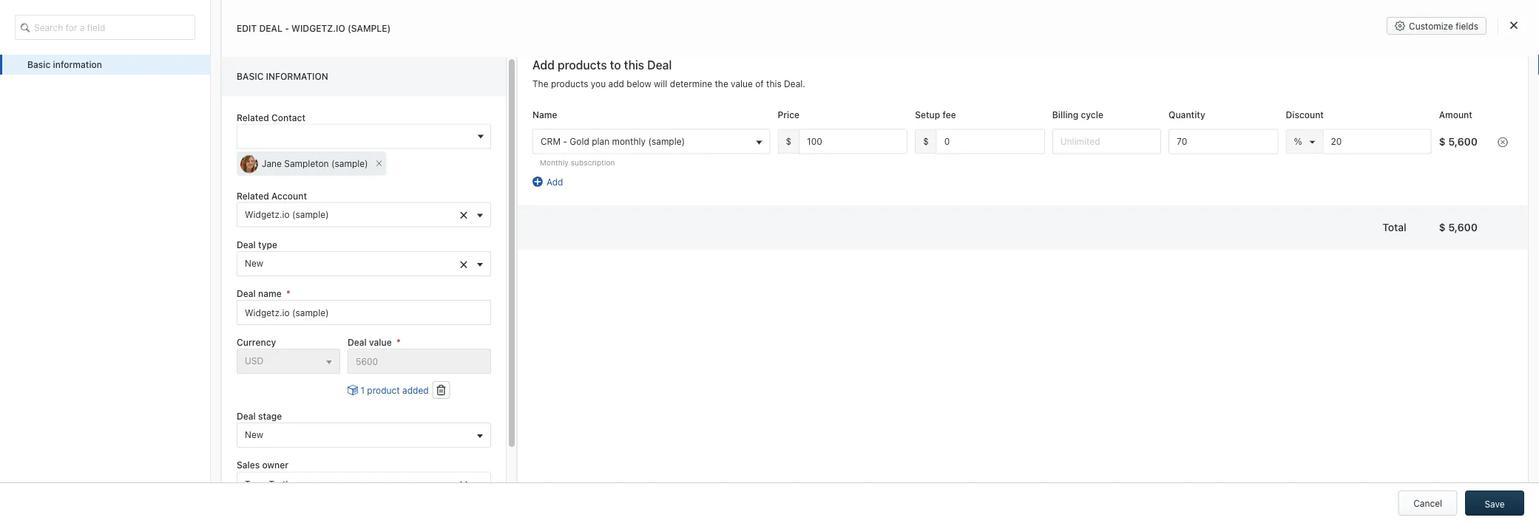 Task type: locate. For each thing, give the bounding box(es) containing it.
new inside button
[[245, 430, 263, 441]]

*
[[286, 289, 290, 299], [396, 338, 401, 348]]

None search field
[[15, 15, 195, 40], [237, 124, 491, 149], [15, 15, 195, 40], [237, 124, 491, 149]]

0 vertical spatial 5,600
[[1448, 135, 1478, 147]]

0 horizontal spatial *
[[286, 289, 290, 299]]

0 vertical spatial ×
[[376, 155, 383, 169]]

1 vertical spatial add
[[547, 177, 563, 187]]

0 horizontal spatial basic information
[[27, 60, 102, 70]]

1 related from the top
[[237, 112, 269, 123]]

summary
[[280, 82, 319, 93]]

0 horizontal spatial information
[[53, 60, 102, 70]]

products up you
[[558, 58, 607, 72]]

(sample) inside button
[[648, 136, 685, 146]]

0 vertical spatial products
[[558, 58, 607, 72]]

1 vertical spatial 5,600
[[1448, 221, 1478, 233]]

this
[[624, 58, 644, 72], [766, 79, 782, 89]]

2 vertical spatial widgetz.io
[[245, 209, 290, 220]]

basic
[[27, 60, 51, 70], [237, 71, 264, 82]]

members
[[1466, 124, 1505, 135]]

* down start typing... text field
[[396, 338, 401, 348]]

$ 5,600 down manage team members
[[1439, 135, 1478, 147]]

0 horizontal spatial team
[[500, 116, 531, 132]]

Search your CRM... text field
[[65, 36, 213, 61]]

type
[[258, 240, 277, 250]]

total
[[1383, 221, 1407, 233]]

widgetz.io (sample) down search your crm... text field
[[120, 80, 219, 93]]

team
[[500, 116, 531, 132], [1443, 124, 1464, 135]]

team down the amount
[[1443, 124, 1464, 135]]

information
[[53, 60, 102, 70], [266, 71, 328, 82]]

sales owner
[[237, 461, 289, 471]]

usd button
[[237, 349, 340, 374]]

dialog
[[0, 0, 1539, 524]]

value inside add products to this deal the products you add below will determine the value of this deal.
[[731, 79, 753, 89]]

× for deal type
[[459, 254, 468, 272]]

determine
[[670, 79, 712, 89]]

price
[[778, 110, 800, 120]]

$ 5,600 right total
[[1439, 221, 1478, 233]]

basic information up deals
[[27, 60, 102, 70]]

deal
[[647, 58, 672, 72], [469, 116, 497, 132], [237, 240, 256, 250], [237, 289, 256, 299], [348, 338, 367, 348], [237, 412, 256, 422]]

fee
[[943, 110, 956, 120]]

name
[[258, 289, 282, 299]]

to
[[610, 58, 621, 72]]

team for manage
[[1443, 124, 1464, 135]]

Unlimited number field
[[1052, 129, 1161, 154]]

value left of
[[731, 79, 753, 89]]

0 vertical spatial widgetz.io (sample)
[[120, 80, 219, 93]]

0 horizontal spatial this
[[624, 58, 644, 72]]

mng settings image
[[414, 122, 424, 133]]

widgetz.io (sample) down account
[[245, 209, 329, 220]]

2 new from the top
[[245, 430, 263, 441]]

× for related account
[[459, 206, 468, 223]]

add
[[533, 58, 555, 72], [547, 177, 563, 187]]

plan
[[592, 136, 610, 146]]

add products to this deal the products you add below will determine the value of this deal.
[[533, 58, 805, 89]]

the
[[715, 79, 728, 89]]

new down deal type
[[245, 258, 263, 269]]

1 horizontal spatial widgetz.io
[[245, 209, 290, 220]]

add inside add products to this deal the products you add below will determine the value of this deal.
[[533, 58, 555, 72]]

×
[[376, 155, 383, 169], [459, 206, 468, 223], [459, 254, 468, 272]]

add for add products to this deal the products you add below will determine the value of this deal.
[[533, 58, 555, 72]]

search image
[[21, 21, 36, 34]]

widgetz.io down search your crm... text field
[[120, 80, 173, 93]]

deal team
[[469, 116, 531, 132]]

0 vertical spatial basic
[[27, 60, 51, 70]]

1 horizontal spatial this
[[766, 79, 782, 89]]

widgetz.io (sample)
[[120, 80, 219, 93], [245, 209, 329, 220]]

basic information
[[27, 60, 102, 70], [237, 71, 328, 82]]

related contact
[[237, 112, 306, 123]]

show
[[235, 82, 257, 93]]

widgetz.io down the related account
[[245, 209, 290, 220]]

basic information up the show deal summary
[[237, 71, 328, 82]]

quote management apps
[[92, 467, 213, 479]]

terry turtle button
[[237, 472, 491, 497]]

enter value number field up added
[[348, 349, 491, 374]]

1 horizontal spatial widgetz.io (sample)
[[245, 209, 329, 220]]

related for related account
[[237, 191, 269, 201]]

1 new from the top
[[245, 258, 263, 269]]

manage team members
[[1407, 124, 1505, 135]]

1 vertical spatial widgetz.io (sample)
[[245, 209, 329, 220]]

0 vertical spatial widgetz.io
[[292, 23, 345, 34]]

setup fee
[[915, 110, 956, 120]]

1 $ 5,600 from the top
[[1439, 135, 1478, 147]]

- inside button
[[563, 136, 567, 146]]

deal for deal stage
[[237, 412, 256, 422]]

Search for a field text field
[[15, 15, 195, 40]]

1 vertical spatial *
[[396, 338, 401, 348]]

quote
[[92, 467, 122, 479]]

save button
[[1465, 491, 1524, 516]]

usd
[[245, 356, 263, 367]]

1 vertical spatial basic
[[237, 71, 264, 82]]

information up deals
[[53, 60, 102, 70]]

- left gold
[[563, 136, 567, 146]]

related account
[[237, 191, 307, 201]]

deal for deal team
[[469, 116, 497, 132]]

1 vertical spatial widgetz.io
[[120, 80, 173, 93]]

1 vertical spatial this
[[766, 79, 782, 89]]

1 vertical spatial -
[[563, 136, 567, 146]]

1 5,600 from the top
[[1448, 135, 1478, 147]]

0 vertical spatial value
[[731, 79, 753, 89]]

0 vertical spatial $ 5,600
[[1439, 135, 1478, 147]]

Start typing... text field
[[237, 300, 491, 325]]

0 vertical spatial related
[[237, 112, 269, 123]]

monthly
[[612, 136, 646, 146]]

manage team members button
[[1385, 117, 1513, 142]]

sampleton
[[284, 159, 329, 169]]

deal
[[259, 23, 282, 34]]

1 vertical spatial ×
[[459, 206, 468, 223]]

add down monthly
[[547, 177, 563, 187]]

(sample)
[[348, 23, 391, 34], [176, 80, 219, 93], [648, 136, 685, 146], [331, 159, 368, 169], [292, 209, 329, 220]]

add up the
[[533, 58, 555, 72]]

2 vertical spatial ×
[[459, 254, 468, 272]]

the
[[533, 79, 548, 89]]

basic information link
[[0, 55, 210, 75]]

widgetz.io (sample) inside dialog
[[245, 209, 329, 220]]

terry turtle
[[245, 479, 293, 490]]

basic up show
[[237, 71, 264, 82]]

jane sampleton (sample)
[[262, 159, 368, 169]]

0 vertical spatial *
[[286, 289, 290, 299]]

products
[[558, 58, 607, 72], [551, 79, 588, 89]]

value down start typing... text field
[[369, 338, 392, 348]]

5,600 right total
[[1448, 221, 1478, 233]]

0 horizontal spatial basic
[[27, 60, 51, 70]]

deal for deal name *
[[237, 289, 256, 299]]

Enter value number field
[[799, 129, 908, 154], [936, 129, 1045, 154], [1169, 129, 1278, 154], [1323, 129, 1432, 154], [348, 349, 491, 374]]

2 horizontal spatial widgetz.io
[[292, 23, 345, 34]]

0 vertical spatial new
[[245, 258, 263, 269]]

1
[[360, 385, 365, 396]]

edit deal - widgetz.io (sample)
[[237, 23, 391, 34]]

enter value number field down 'quantity'
[[1169, 129, 1278, 154]]

new
[[245, 258, 263, 269], [245, 430, 263, 441]]

enter value number field down fee
[[936, 129, 1045, 154]]

1 horizontal spatial basic information
[[237, 71, 328, 82]]

5,600
[[1448, 135, 1478, 147], [1448, 221, 1478, 233]]

1 vertical spatial related
[[237, 191, 269, 201]]

1 horizontal spatial -
[[563, 136, 567, 146]]

0 vertical spatial this
[[624, 58, 644, 72]]

1 vertical spatial basic information
[[237, 71, 328, 82]]

1 horizontal spatial value
[[731, 79, 753, 89]]

related left account
[[237, 191, 269, 201]]

related down show
[[237, 112, 269, 123]]

deal type
[[237, 240, 277, 250]]

new down deal stage
[[245, 430, 263, 441]]

deal
[[260, 82, 278, 93]]

1 vertical spatial new
[[245, 430, 263, 441]]

add
[[608, 79, 624, 89]]

2 related from the top
[[237, 191, 269, 201]]

× button
[[372, 152, 387, 176]]

widgetz.io right deal
[[292, 23, 345, 34]]

1 horizontal spatial *
[[396, 338, 401, 348]]

$ 5,600
[[1439, 135, 1478, 147], [1439, 221, 1478, 233]]

* right name
[[286, 289, 290, 299]]

5,600 down manage team members
[[1448, 135, 1478, 147]]

1 vertical spatial information
[[266, 71, 328, 82]]

0 horizontal spatial value
[[369, 338, 392, 348]]

$ down manage team members
[[1439, 135, 1446, 147]]

$
[[1439, 135, 1446, 147], [786, 136, 791, 147], [923, 136, 929, 147], [1439, 221, 1446, 233]]

this right to
[[624, 58, 644, 72]]

team left name
[[500, 116, 531, 132]]

related
[[237, 112, 269, 123], [237, 191, 269, 201]]

basic down search icon
[[27, 60, 51, 70]]

this right of
[[766, 79, 782, 89]]

0 vertical spatial -
[[285, 23, 289, 34]]

information up summary
[[266, 71, 328, 82]]

currency
[[237, 338, 276, 348]]

-
[[285, 23, 289, 34], [563, 136, 567, 146]]

management
[[124, 467, 187, 479]]

products left you
[[551, 79, 588, 89]]

team inside button
[[1443, 124, 1464, 135]]

$ down setup
[[923, 136, 929, 147]]

0 vertical spatial add
[[533, 58, 555, 72]]

value
[[731, 79, 753, 89], [369, 338, 392, 348]]

1 vertical spatial $ 5,600
[[1439, 221, 1478, 233]]

1 horizontal spatial team
[[1443, 124, 1464, 135]]

- right deal
[[285, 23, 289, 34]]

deal stage
[[237, 412, 282, 422]]



Task type: describe. For each thing, give the bounding box(es) containing it.
turtle
[[269, 479, 293, 490]]

deal name *
[[237, 289, 290, 299]]

* for deal name *
[[286, 289, 290, 299]]

crm - gold plan monthly (sample)
[[541, 136, 685, 146]]

you
[[591, 79, 606, 89]]

owner
[[262, 461, 289, 471]]

deal value *
[[348, 338, 401, 348]]

product
[[367, 385, 400, 396]]

deal for deal type
[[237, 240, 256, 250]]

dialog containing ×
[[0, 0, 1539, 524]]

billing cycle
[[1052, 110, 1103, 120]]

show deal summary
[[235, 82, 319, 93]]

apps
[[190, 467, 213, 479]]

below
[[627, 79, 651, 89]]

quantity
[[1169, 110, 1205, 120]]

% button
[[1294, 136, 1316, 147]]

new button
[[237, 423, 491, 448]]

0 horizontal spatial widgetz.io
[[120, 80, 173, 93]]

customize
[[1409, 21, 1453, 31]]

0 horizontal spatial -
[[285, 23, 289, 34]]

add for add
[[547, 177, 563, 187]]

customize fields
[[1409, 21, 1479, 31]]

amount
[[1439, 110, 1473, 120]]

× inside button
[[376, 155, 383, 169]]

of
[[755, 79, 764, 89]]

account
[[272, 191, 307, 201]]

1 vertical spatial value
[[369, 338, 392, 348]]

monthly
[[540, 158, 569, 167]]

manage
[[1407, 124, 1440, 135]]

%
[[1294, 136, 1302, 147]]

1 horizontal spatial information
[[266, 71, 328, 82]]

fields
[[1456, 21, 1479, 31]]

added
[[402, 385, 429, 396]]

contact
[[272, 112, 306, 123]]

deal for deal value *
[[348, 338, 367, 348]]

sales
[[237, 461, 260, 471]]

new for stage
[[245, 430, 263, 441]]

deals link
[[62, 76, 91, 99]]

crm - gold plan monthly (sample) button
[[533, 129, 770, 154]]

0 vertical spatial information
[[53, 60, 102, 70]]

save
[[1485, 499, 1505, 510]]

discount
[[1286, 110, 1324, 120]]

cancel button
[[1398, 491, 1458, 516]]

monthly subscription
[[540, 158, 615, 167]]

cancel
[[1414, 499, 1442, 509]]

billing
[[1052, 110, 1079, 120]]

enter value number field right % button
[[1323, 129, 1432, 154]]

deal.
[[784, 79, 805, 89]]

subscription
[[571, 158, 615, 167]]

team for deal
[[500, 116, 531, 132]]

deals
[[63, 81, 90, 93]]

name
[[533, 110, 557, 120]]

1 horizontal spatial basic
[[237, 71, 264, 82]]

stage
[[258, 412, 282, 422]]

related for related contact
[[237, 112, 269, 123]]

new for type
[[245, 258, 263, 269]]

1 product added link
[[348, 384, 429, 397]]

1 product added
[[360, 385, 429, 396]]

0 vertical spatial basic information
[[27, 60, 102, 70]]

close image
[[1510, 21, 1518, 29]]

gold
[[570, 136, 589, 146]]

setup
[[915, 110, 940, 120]]

edit
[[237, 23, 257, 34]]

deal inside add products to this deal the products you add below will determine the value of this deal.
[[647, 58, 672, 72]]

$ right total
[[1439, 221, 1446, 233]]

1 vertical spatial products
[[551, 79, 588, 89]]

will
[[654, 79, 667, 89]]

2 $ 5,600 from the top
[[1439, 221, 1478, 233]]

jane
[[262, 159, 282, 169]]

$ down price
[[786, 136, 791, 147]]

terry
[[245, 479, 266, 490]]

enter value number field down price
[[799, 129, 908, 154]]

2 5,600 from the top
[[1448, 221, 1478, 233]]

* for deal value *
[[396, 338, 401, 348]]

0 horizontal spatial widgetz.io (sample)
[[120, 80, 219, 93]]

customize fields button
[[1387, 17, 1487, 35]]

cycle
[[1081, 110, 1103, 120]]

crm
[[541, 136, 561, 146]]



Task type: vqa. For each thing, say whether or not it's contained in the screenshot.
⌘ O
no



